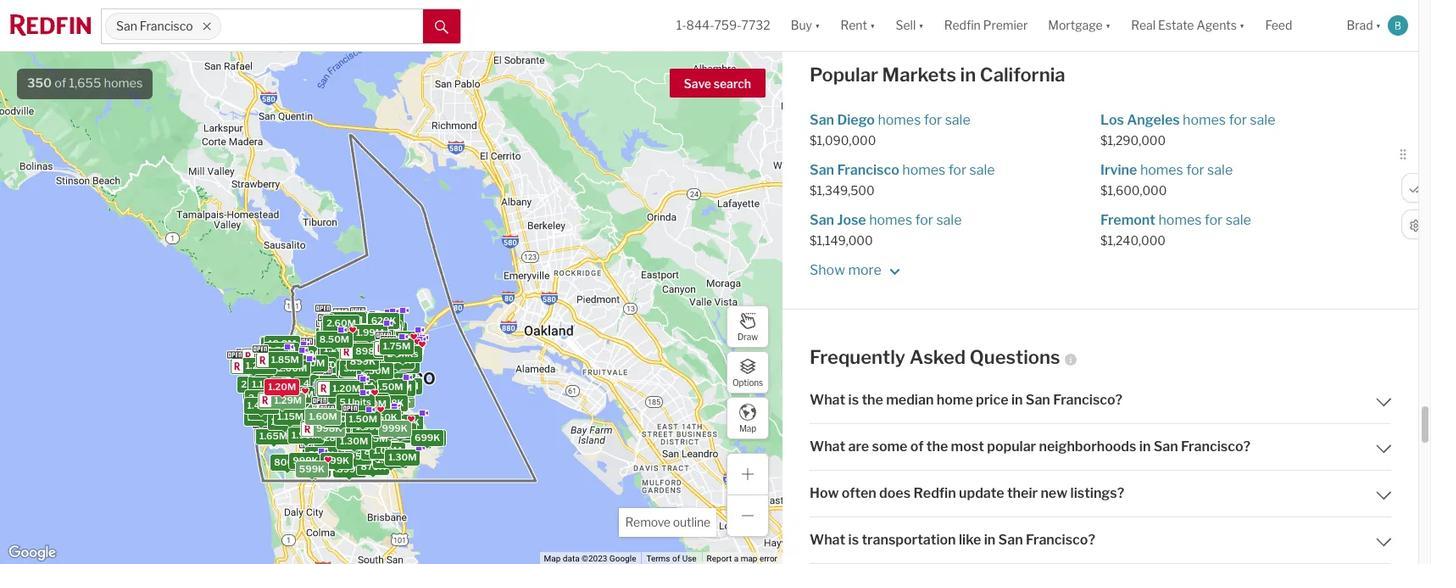 Task type: vqa. For each thing, say whether or not it's contained in the screenshot.
What is the median home price in San Francisco?
yes



Task type: locate. For each thing, give the bounding box(es) containing it.
670k
[[342, 345, 367, 357]]

redfin
[[945, 18, 981, 33], [914, 485, 957, 502]]

the left most
[[927, 439, 948, 455]]

5 units
[[339, 396, 371, 408]]

4
[[356, 334, 362, 345]]

for
[[924, 112, 942, 128], [1229, 112, 1248, 128], [949, 162, 967, 178], [1187, 162, 1205, 178], [916, 212, 934, 228], [1205, 212, 1223, 228]]

0 vertical spatial of
[[55, 75, 66, 91]]

1.48m down 890k
[[376, 454, 404, 466]]

angeles
[[1127, 112, 1180, 128]]

1 horizontal spatial the
[[927, 439, 948, 455]]

1 vertical spatial 3.80m
[[301, 402, 331, 413]]

880k
[[391, 418, 417, 430]]

4 ▾ from the left
[[1106, 18, 1111, 33]]

what left are
[[810, 439, 846, 455]]

2 is from the top
[[849, 532, 859, 548]]

2.80m
[[321, 379, 351, 391], [382, 381, 412, 393]]

map for map
[[740, 423, 757, 433]]

2.53m
[[284, 388, 313, 400]]

sale inside fremont homes for sale $1,240,000
[[1226, 212, 1252, 228]]

1 vertical spatial is
[[849, 532, 859, 548]]

agents
[[1197, 18, 1237, 33]]

what down frequently
[[810, 392, 846, 408]]

for inside los angeles homes for sale $1,290,000
[[1229, 112, 1248, 128]]

san jose homes for sale $1,149,000
[[810, 212, 962, 248]]

898k
[[355, 345, 381, 357], [378, 397, 404, 409], [370, 431, 396, 442]]

1.48m up '785k'
[[371, 314, 399, 326]]

1.53m
[[243, 357, 271, 369]]

3.00m
[[341, 317, 371, 329], [385, 334, 415, 346], [373, 342, 403, 354], [336, 370, 366, 382], [325, 376, 355, 388]]

are
[[849, 439, 870, 455]]

1 vertical spatial 599k
[[299, 463, 324, 475]]

save search button
[[670, 69, 766, 98]]

what for what are some of the most popular neighborhoods in san francisco?
[[810, 439, 846, 455]]

▾ right mortgage
[[1106, 18, 1111, 33]]

3.20m up 1.63m
[[332, 423, 362, 435]]

homes down 'irvine homes for sale $1,600,000'
[[1159, 212, 1202, 228]]

0 vertical spatial redfin
[[945, 18, 981, 33]]

1.69m down 2.55m
[[251, 356, 279, 368]]

725k
[[352, 347, 377, 359]]

850k
[[374, 354, 400, 366]]

0 horizontal spatial 2.40m
[[248, 392, 278, 404]]

1 what from the top
[[810, 392, 846, 408]]

0 vertical spatial what
[[810, 392, 846, 408]]

for inside san jose homes for sale $1,149,000
[[916, 212, 934, 228]]

2.55m
[[266, 344, 296, 356]]

2.60m up 8.25m
[[326, 317, 356, 329]]

2.40m left 1.09m
[[248, 392, 278, 404]]

for inside 'irvine homes for sale $1,600,000'
[[1187, 162, 1205, 178]]

0 vertical spatial 2.30m
[[362, 331, 392, 342]]

2.50m up 949k
[[360, 365, 390, 377]]

2.60m down 2.55m
[[253, 362, 283, 374]]

▾ right brad
[[1376, 18, 1382, 33]]

1 vertical spatial 1.85m
[[278, 413, 306, 424]]

homes right 1,655
[[104, 75, 143, 91]]

1 horizontal spatial 599k
[[330, 406, 356, 418]]

1 vertical spatial what
[[810, 439, 846, 455]]

san right like
[[999, 532, 1023, 548]]

1.15m down the '1.29m'
[[277, 410, 303, 422]]

1 horizontal spatial 699k
[[414, 432, 440, 444]]

879k down 848k
[[360, 460, 386, 472]]

sale for angeles
[[1250, 112, 1276, 128]]

▾ inside rent ▾ dropdown button
[[870, 18, 876, 33]]

is down often
[[849, 532, 859, 548]]

878k
[[389, 340, 414, 352]]

1.69m down 1.09m
[[254, 405, 282, 417]]

popular markets in california
[[810, 63, 1066, 85]]

questions
[[970, 346, 1061, 368]]

0 vertical spatial 4.30m
[[335, 374, 365, 386]]

3 down 4.60m
[[345, 404, 351, 416]]

1.43m down 759k
[[296, 377, 324, 389]]

real estate agents ▾ button
[[1121, 0, 1256, 51]]

0 horizontal spatial 3.60m
[[295, 405, 325, 417]]

of right 350
[[55, 75, 66, 91]]

map down options
[[740, 423, 757, 433]]

1.43m down 2.70m
[[323, 335, 351, 347]]

2 vertical spatial 550k
[[308, 449, 334, 461]]

san up $1,349,500 in the right top of the page
[[810, 162, 835, 178]]

fremont homes for sale $1,240,000
[[1101, 212, 1252, 248]]

sale inside san francisco homes for sale $1,349,500
[[970, 162, 995, 178]]

800k
[[274, 456, 300, 468]]

4.25m down 2.70m
[[318, 335, 347, 347]]

629k down 4.60m
[[326, 406, 351, 418]]

0 horizontal spatial 1.49m
[[277, 411, 305, 423]]

▾ right agents
[[1240, 18, 1245, 33]]

3.60m up 2.90m
[[333, 314, 363, 326]]

for down los angeles homes for sale $1,290,000
[[1187, 162, 1205, 178]]

0 horizontal spatial 3.80m
[[301, 402, 331, 413]]

1.39m
[[388, 359, 416, 371]]

in right neighborhoods
[[1140, 439, 1151, 455]]

2.48m
[[322, 336, 352, 348]]

799k
[[386, 355, 411, 367], [374, 377, 399, 389], [343, 394, 368, 406], [377, 424, 402, 436], [307, 455, 332, 467]]

francisco left remove san francisco icon at the left of the page
[[140, 19, 193, 33]]

▾ for mortgage ▾
[[1106, 18, 1111, 33]]

2.50m up 2.90m
[[340, 317, 369, 329]]

925k
[[366, 413, 391, 425]]

599k down 1.73m
[[299, 463, 324, 475]]

homes right angeles
[[1183, 112, 1226, 128]]

12.9m
[[354, 321, 382, 333]]

0 horizontal spatial francisco
[[140, 19, 193, 33]]

0 vertical spatial 3.80m
[[336, 324, 366, 336]]

irvine
[[1101, 162, 1138, 178]]

submit search image
[[435, 20, 449, 34]]

2 vertical spatial of
[[673, 554, 680, 563]]

francisco up $1,349,500 in the right top of the page
[[837, 162, 900, 178]]

for down the san diego homes for sale $1,090,000
[[949, 162, 967, 178]]

560k
[[351, 337, 377, 349]]

0 vertical spatial 599k
[[330, 406, 356, 418]]

599k down 4.60m
[[330, 406, 356, 418]]

1 horizontal spatial 629k
[[371, 315, 396, 327]]

like
[[959, 532, 982, 548]]

3 down 2.25m
[[334, 375, 341, 387]]

sale inside san jose homes for sale $1,149,000
[[937, 212, 962, 228]]

homes down the san diego homes for sale $1,090,000
[[903, 162, 946, 178]]

0 horizontal spatial of
[[55, 75, 66, 91]]

is for the
[[849, 392, 859, 408]]

0 vertical spatial map
[[740, 423, 757, 433]]

francisco inside san francisco homes for sale $1,349,500
[[837, 162, 900, 178]]

homes inside the san diego homes for sale $1,090,000
[[878, 112, 921, 128]]

▾ right the sell
[[919, 18, 924, 33]]

1 is from the top
[[849, 392, 859, 408]]

1 horizontal spatial 2.40m
[[294, 358, 324, 370]]

what for what is the median home price in san francisco?
[[810, 392, 846, 408]]

show m ore
[[810, 262, 885, 279]]

for for diego
[[924, 112, 942, 128]]

california
[[980, 63, 1066, 85]]

1 ▾ from the left
[[815, 18, 821, 33]]

1.85m down '25.0m'
[[271, 354, 299, 366]]

sell ▾
[[896, 18, 924, 33]]

remove outline
[[626, 515, 711, 529]]

mortgage ▾
[[1049, 18, 1111, 33]]

▾ for sell ▾
[[919, 18, 924, 33]]

the left median
[[862, 392, 884, 408]]

3.20m
[[297, 400, 326, 412], [332, 423, 362, 435]]

1.50m
[[356, 316, 385, 327], [358, 320, 387, 332], [261, 360, 289, 372], [315, 365, 344, 377], [346, 391, 374, 402], [331, 392, 359, 403], [349, 413, 377, 425], [286, 418, 314, 430]]

homes up $1,600,000
[[1141, 162, 1184, 178]]

francisco for san francisco
[[140, 19, 193, 33]]

5 ▾ from the left
[[1240, 18, 1245, 33]]

749k
[[379, 343, 404, 355], [319, 365, 344, 377], [344, 379, 369, 391]]

google image
[[4, 542, 60, 564]]

1.15m down 840k
[[360, 422, 387, 434]]

1 vertical spatial 1.95m
[[337, 385, 365, 397]]

buy ▾ button
[[781, 0, 831, 51]]

None search field
[[221, 9, 423, 43]]

595k
[[342, 451, 368, 463]]

for right angeles
[[1229, 112, 1248, 128]]

user photo image
[[1388, 15, 1409, 36]]

6 ▾ from the left
[[1376, 18, 1382, 33]]

for for angeles
[[1229, 112, 1248, 128]]

san up $1,090,000
[[810, 112, 835, 128]]

1 vertical spatial 1.05m
[[385, 338, 413, 350]]

for down 'irvine homes for sale $1,600,000'
[[1205, 212, 1223, 228]]

1 vertical spatial 1.33m
[[332, 391, 359, 403]]

▾ right "rent"
[[870, 18, 876, 33]]

1.70m
[[362, 315, 390, 327], [292, 360, 320, 372], [315, 370, 343, 382], [330, 381, 358, 393], [312, 394, 340, 406], [322, 445, 349, 456]]

1.80m down 3.10m
[[344, 402, 372, 414]]

feed
[[1266, 18, 1293, 33]]

2 horizontal spatial of
[[911, 439, 924, 455]]

1.30m
[[339, 320, 367, 332], [361, 327, 390, 339], [380, 336, 409, 348], [275, 347, 303, 358], [321, 347, 349, 359], [296, 357, 325, 369], [334, 379, 362, 391], [376, 383, 404, 395], [247, 389, 275, 401], [334, 403, 363, 415], [334, 417, 362, 429], [319, 425, 347, 437], [367, 427, 396, 439], [340, 435, 368, 447], [357, 436, 385, 447], [388, 451, 416, 463]]

849k
[[354, 325, 380, 337], [342, 336, 368, 348]]

sale inside los angeles homes for sale $1,290,000
[[1250, 112, 1276, 128]]

homes right diego
[[878, 112, 921, 128]]

▾ for brad ▾
[[1376, 18, 1382, 33]]

3 what from the top
[[810, 532, 846, 548]]

1 vertical spatial 995k
[[339, 447, 364, 459]]

1.80m
[[349, 321, 377, 333], [276, 347, 305, 359], [341, 358, 369, 369], [390, 380, 418, 391], [344, 402, 372, 414]]

879k
[[340, 362, 365, 374], [360, 460, 386, 472]]

0 horizontal spatial 3.20m
[[297, 400, 326, 412]]

for inside san francisco homes for sale $1,349,500
[[949, 162, 967, 178]]

for inside the san diego homes for sale $1,090,000
[[924, 112, 942, 128]]

0 vertical spatial 3.60m
[[333, 314, 363, 326]]

of left use
[[673, 554, 680, 563]]

the
[[862, 392, 884, 408], [927, 439, 948, 455]]

865k
[[358, 334, 383, 346]]

0 vertical spatial 1.49m
[[357, 323, 385, 335]]

1 vertical spatial 2.50m
[[360, 365, 390, 377]]

map
[[740, 423, 757, 433], [544, 554, 561, 563]]

949k
[[364, 377, 389, 389]]

listings?
[[1071, 485, 1125, 502]]

▾ for buy ▾
[[815, 18, 821, 33]]

2 what from the top
[[810, 439, 846, 455]]

in right markets
[[961, 63, 976, 85]]

2.40m down 3.10m
[[343, 403, 373, 414]]

2 vertical spatial what
[[810, 532, 846, 548]]

▾
[[815, 18, 821, 33], [870, 18, 876, 33], [919, 18, 924, 33], [1106, 18, 1111, 33], [1240, 18, 1245, 33], [1376, 18, 1382, 33]]

▾ inside sell ▾ dropdown button
[[919, 18, 924, 33]]

0 horizontal spatial 629k
[[326, 406, 351, 418]]

for for francisco
[[949, 162, 967, 178]]

redfin right does
[[914, 485, 957, 502]]

5.00m
[[327, 324, 357, 336], [323, 328, 353, 340]]

0 vertical spatial 1.05m
[[338, 322, 366, 333]]

in right like
[[984, 532, 996, 548]]

sale inside the san diego homes for sale $1,090,000
[[945, 112, 971, 128]]

0 vertical spatial 898k
[[355, 345, 381, 357]]

0 vertical spatial francisco
[[140, 19, 193, 33]]

2.80m down the 1.62m
[[382, 381, 412, 393]]

3.20m down 778k
[[297, 400, 326, 412]]

2 ▾ from the left
[[870, 18, 876, 33]]

▾ right buy
[[815, 18, 821, 33]]

795k
[[360, 335, 385, 347], [339, 359, 364, 370]]

0 vertical spatial 1.43m
[[323, 335, 351, 347]]

1 vertical spatial 795k
[[339, 359, 364, 370]]

2.80m down 1.07m
[[321, 379, 351, 391]]

629k up '785k'
[[371, 315, 396, 327]]

879k down the '670k'
[[340, 362, 365, 374]]

francisco?
[[1054, 392, 1123, 408], [1182, 439, 1251, 455], [1026, 532, 1096, 548]]

995k
[[356, 332, 381, 344], [339, 447, 364, 459]]

▾ inside mortgage ▾ dropdown button
[[1106, 18, 1111, 33]]

0 horizontal spatial 1.99m
[[274, 422, 302, 434]]

of right some
[[911, 439, 924, 455]]

homes inside los angeles homes for sale $1,290,000
[[1183, 112, 1226, 128]]

1.00m
[[373, 445, 402, 457]]

1 horizontal spatial francisco
[[837, 162, 900, 178]]

save search
[[684, 76, 751, 91]]

redfin left the premier
[[945, 18, 981, 33]]

1 horizontal spatial 3.20m
[[332, 423, 362, 435]]

1,655
[[69, 75, 101, 91]]

san up $1,149,000 at the top right of page
[[810, 212, 835, 228]]

for down san francisco homes for sale $1,349,500
[[916, 212, 934, 228]]

for for jose
[[916, 212, 934, 228]]

1.85m down the '1.29m'
[[278, 413, 306, 424]]

1 horizontal spatial of
[[673, 554, 680, 563]]

0 horizontal spatial 10.00m
[[263, 338, 298, 350]]

1-844-759-7732
[[677, 18, 771, 33]]

1.65m
[[354, 326, 383, 338], [362, 331, 390, 343], [259, 430, 287, 442]]

699k
[[360, 331, 385, 342], [414, 432, 440, 444]]

998k
[[389, 350, 415, 362], [307, 376, 333, 387], [324, 379, 350, 391], [386, 384, 411, 396], [366, 410, 392, 422], [316, 423, 342, 435], [345, 441, 370, 453]]

0 horizontal spatial 2.80m
[[321, 379, 351, 391]]

0 vertical spatial 699k
[[360, 331, 385, 342]]

1 vertical spatial of
[[911, 439, 924, 455]]

1 vertical spatial 3.60m
[[295, 405, 325, 417]]

some
[[872, 439, 908, 455]]

1 vertical spatial 3.20m
[[332, 423, 362, 435]]

1 horizontal spatial 1.49m
[[357, 323, 385, 335]]

0 vertical spatial 995k
[[356, 332, 381, 344]]

what down how
[[810, 532, 846, 548]]

0 vertical spatial 749k
[[379, 343, 404, 355]]

for down popular markets in california
[[924, 112, 942, 128]]

1.68m
[[332, 327, 361, 339], [318, 405, 347, 416], [247, 411, 275, 423]]

7732
[[742, 18, 771, 33]]

1.28m up 1.00m
[[372, 429, 400, 441]]

map left data
[[544, 554, 561, 563]]

what is the median home price in san francisco?
[[810, 392, 1123, 408]]

1.13m
[[340, 435, 366, 447]]

1 horizontal spatial 1.99m
[[356, 326, 384, 338]]

map data ©2023 google
[[544, 554, 637, 563]]

1.10m
[[350, 329, 376, 341], [326, 354, 353, 366], [252, 378, 278, 390], [282, 386, 309, 397], [341, 433, 367, 445], [293, 454, 320, 466]]

550k
[[347, 324, 373, 336], [359, 424, 385, 436], [308, 449, 334, 461]]

4.25m up 1.38m
[[313, 385, 342, 397]]

4.60m
[[333, 389, 363, 401]]

map inside button
[[740, 423, 757, 433]]

1 vertical spatial 1.48m
[[376, 454, 404, 466]]

of for use
[[673, 554, 680, 563]]

1 vertical spatial redfin
[[914, 485, 957, 502]]

3.60m down 2.53m
[[295, 405, 325, 417]]

0 vertical spatial 3.20m
[[297, 400, 326, 412]]

2.40m up 778k
[[294, 358, 324, 370]]

1 vertical spatial francisco
[[837, 162, 900, 178]]

homes right jose
[[870, 212, 913, 228]]

0 horizontal spatial 2.30m
[[301, 378, 330, 389]]

2.50m
[[340, 317, 369, 329], [360, 365, 390, 377]]

1 horizontal spatial map
[[740, 423, 757, 433]]

2 vertical spatial francisco?
[[1026, 532, 1096, 548]]

what are some of the most popular neighborhoods in san francisco?
[[810, 439, 1251, 455]]

▾ inside buy ▾ dropdown button
[[815, 18, 821, 33]]

san up 350 of 1,655 homes
[[116, 19, 137, 33]]

how
[[810, 485, 839, 502]]

new
[[1041, 485, 1068, 502]]

1.28m up 3.10m
[[348, 375, 375, 387]]

4 units
[[356, 334, 388, 345]]

markets
[[883, 63, 957, 85]]

3
[[348, 328, 354, 340], [385, 336, 391, 348], [334, 375, 341, 387], [345, 404, 351, 416]]

2 horizontal spatial 2.40m
[[343, 403, 373, 414]]

brad ▾
[[1347, 18, 1382, 33]]

is down frequently
[[849, 392, 859, 408]]

1 vertical spatial map
[[544, 554, 561, 563]]

3 ▾ from the left
[[919, 18, 924, 33]]

0 horizontal spatial the
[[862, 392, 884, 408]]

0 vertical spatial 1.99m
[[356, 326, 384, 338]]

1 vertical spatial 550k
[[359, 424, 385, 436]]



Task type: describe. For each thing, give the bounding box(es) containing it.
homes inside san jose homes for sale $1,149,000
[[870, 212, 913, 228]]

0 vertical spatial 1.48m
[[371, 314, 399, 326]]

is for transportation
[[849, 532, 859, 548]]

report a map error
[[707, 554, 778, 563]]

840k
[[357, 402, 383, 414]]

759k
[[304, 359, 329, 371]]

mortgage ▾ button
[[1049, 0, 1111, 51]]

popular
[[987, 439, 1037, 455]]

san right the price
[[1026, 392, 1051, 408]]

0 vertical spatial 1.28m
[[348, 375, 375, 387]]

314k
[[352, 361, 376, 373]]

0 vertical spatial 1.85m
[[271, 354, 299, 366]]

san inside san francisco homes for sale $1,349,500
[[810, 162, 835, 178]]

0 vertical spatial 2.50m
[[340, 317, 369, 329]]

3.25m
[[318, 380, 347, 392]]

2 vertical spatial 1.05m
[[364, 384, 393, 396]]

fremont
[[1101, 212, 1156, 228]]

buy
[[791, 18, 813, 33]]

1.80m up 759k
[[276, 347, 305, 359]]

1 vertical spatial 749k
[[319, 365, 344, 377]]

map for map data ©2023 google
[[544, 554, 561, 563]]

1 horizontal spatial 3.60m
[[333, 314, 363, 326]]

homes inside 'irvine homes for sale $1,600,000'
[[1141, 162, 1184, 178]]

often
[[842, 485, 877, 502]]

5
[[339, 396, 346, 408]]

rent ▾
[[841, 18, 876, 33]]

0 vertical spatial 550k
[[347, 324, 373, 336]]

frequently asked questions
[[810, 346, 1061, 368]]

0 horizontal spatial 975k
[[337, 355, 362, 367]]

redfin inside button
[[945, 18, 981, 33]]

0 vertical spatial francisco?
[[1054, 392, 1123, 408]]

▾ inside real estate agents ▾ link
[[1240, 18, 1245, 33]]

san francisco homes for sale $1,349,500
[[810, 162, 995, 198]]

2.60m down 2.25m
[[328, 372, 358, 384]]

1 vertical spatial the
[[927, 439, 948, 455]]

1 vertical spatial 699k
[[414, 432, 440, 444]]

1 horizontal spatial 975k
[[368, 355, 393, 367]]

825k
[[299, 463, 324, 475]]

$1,290,000
[[1101, 133, 1166, 147]]

0 vertical spatial the
[[862, 392, 884, 408]]

778k
[[293, 379, 318, 391]]

in right the price
[[1012, 392, 1023, 408]]

0 vertical spatial 1.95m
[[346, 331, 374, 343]]

1 vertical spatial 750k
[[372, 411, 397, 423]]

1
[[362, 339, 366, 351]]

719k
[[288, 357, 311, 368]]

4.65m
[[324, 316, 354, 328]]

homes inside fremont homes for sale $1,240,000
[[1159, 212, 1202, 228]]

m
[[848, 262, 861, 279]]

sale for jose
[[937, 212, 962, 228]]

0 vertical spatial 1.69m
[[251, 356, 279, 368]]

3 left 4 on the bottom left of the page
[[348, 328, 354, 340]]

jose
[[837, 212, 867, 228]]

1 vertical spatial 4.25m
[[313, 385, 342, 397]]

635k
[[387, 425, 413, 437]]

1.26m
[[385, 343, 413, 355]]

1-
[[677, 18, 687, 33]]

their
[[1008, 485, 1038, 502]]

844-
[[687, 18, 715, 33]]

785k
[[366, 331, 391, 343]]

1 vertical spatial 1.99m
[[274, 422, 302, 434]]

1 horizontal spatial 2.80m
[[382, 381, 412, 393]]

sale for diego
[[945, 112, 971, 128]]

2.25m
[[322, 360, 351, 372]]

828k
[[317, 432, 342, 444]]

brad
[[1347, 18, 1374, 33]]

1 horizontal spatial 2.30m
[[362, 331, 392, 342]]

remove
[[626, 515, 671, 529]]

2 vertical spatial 898k
[[370, 431, 396, 442]]

589k
[[358, 344, 384, 356]]

0 vertical spatial 879k
[[340, 362, 365, 374]]

1 horizontal spatial 10.00m
[[320, 330, 355, 342]]

price
[[976, 392, 1009, 408]]

report a map error link
[[707, 554, 778, 563]]

1 vertical spatial francisco?
[[1182, 439, 1251, 455]]

for inside fremont homes for sale $1,240,000
[[1205, 212, 1223, 228]]

save
[[684, 76, 712, 91]]

25.0m
[[265, 340, 294, 351]]

3.75m
[[343, 362, 372, 374]]

terms
[[647, 554, 671, 563]]

0 horizontal spatial 599k
[[299, 463, 324, 475]]

19.8m
[[268, 338, 296, 350]]

1.15m up 4 on the bottom left of the page
[[349, 320, 376, 332]]

▾ for rent ▾
[[870, 18, 876, 33]]

$1,240,000
[[1101, 233, 1166, 248]]

draw button
[[727, 305, 769, 348]]

1 vertical spatial 1.69m
[[254, 405, 282, 417]]

terms of use
[[647, 554, 697, 563]]

irvine homes for sale $1,600,000
[[1101, 162, 1233, 198]]

redfin premier
[[945, 18, 1028, 33]]

feed button
[[1256, 0, 1337, 51]]

draw
[[738, 331, 758, 341]]

sale inside 'irvine homes for sale $1,600,000'
[[1208, 162, 1233, 178]]

988k
[[329, 448, 355, 460]]

2 vertical spatial 749k
[[344, 379, 369, 391]]

report
[[707, 554, 732, 563]]

0 vertical spatial 4.25m
[[318, 335, 347, 347]]

1.80m down the 1.62m
[[390, 380, 418, 391]]

remove san francisco image
[[202, 21, 212, 31]]

0 vertical spatial 629k
[[371, 315, 396, 327]]

homes inside san francisco homes for sale $1,349,500
[[903, 162, 946, 178]]

1 vertical spatial 1.43m
[[296, 377, 324, 389]]

2.39m
[[371, 343, 400, 354]]

$1,600,000
[[1101, 183, 1167, 198]]

what for what is transportation like in san francisco?
[[810, 532, 846, 548]]

real estate agents ▾ link
[[1132, 0, 1245, 51]]

1.15m down 2.39m
[[368, 355, 394, 367]]

san inside san jose homes for sale $1,149,000
[[810, 212, 835, 228]]

505k
[[361, 360, 387, 372]]

438k
[[388, 345, 413, 357]]

google
[[610, 554, 637, 563]]

estate
[[1159, 18, 1195, 33]]

0 vertical spatial 1.33m
[[345, 373, 373, 385]]

978k
[[394, 341, 419, 353]]

1.84m
[[305, 352, 333, 364]]

real estate agents ▾
[[1132, 18, 1245, 33]]

does
[[880, 485, 911, 502]]

0 horizontal spatial 699k
[[360, 331, 385, 342]]

0 vertical spatial 795k
[[360, 335, 385, 347]]

1 vertical spatial 879k
[[360, 460, 386, 472]]

3.10m
[[343, 387, 371, 399]]

8.50m
[[319, 333, 349, 345]]

diego
[[837, 112, 875, 128]]

update
[[959, 485, 1005, 502]]

$1,349,500
[[810, 183, 875, 198]]

san right neighborhoods
[[1154, 439, 1179, 455]]

©2023
[[582, 554, 608, 563]]

sell
[[896, 18, 916, 33]]

759-
[[715, 18, 742, 33]]

1.29m
[[274, 394, 302, 406]]

how often does redfin update their new listings?
[[810, 485, 1125, 502]]

sell ▾ button
[[886, 0, 934, 51]]

1 horizontal spatial 3.80m
[[336, 324, 366, 336]]

popular
[[810, 63, 879, 85]]

1 vertical spatial 1.28m
[[372, 429, 400, 441]]

map region
[[0, 31, 894, 564]]

1 vertical spatial 629k
[[326, 406, 351, 418]]

585k
[[361, 359, 386, 371]]

0 vertical spatial 750k
[[358, 316, 383, 328]]

8.25m
[[320, 329, 349, 341]]

of for 1,655
[[55, 75, 66, 91]]

francisco for san francisco homes for sale $1,349,500
[[837, 162, 900, 178]]

2.70m
[[324, 323, 353, 335]]

1 vertical spatial 4.30m
[[330, 389, 360, 401]]

san francisco
[[116, 19, 193, 33]]

use
[[682, 554, 697, 563]]

san inside the san diego homes for sale $1,090,000
[[810, 112, 835, 128]]

sale for francisco
[[970, 162, 995, 178]]

3 down 2.38m
[[385, 336, 391, 348]]

$1,149,000
[[810, 233, 873, 248]]

1.80m down the '670k'
[[341, 358, 369, 369]]

1 vertical spatial 898k
[[378, 397, 404, 409]]

outline
[[673, 515, 711, 529]]

1 vertical spatial 1.49m
[[277, 411, 305, 423]]

rent ▾ button
[[841, 0, 876, 51]]

a
[[734, 554, 739, 563]]

2.60m up 759k
[[304, 347, 334, 359]]

buy ▾
[[791, 18, 821, 33]]

1.80m up 4 on the bottom left of the page
[[349, 321, 377, 333]]

1-844-759-7732 link
[[677, 18, 771, 33]]

ore
[[861, 262, 882, 279]]



